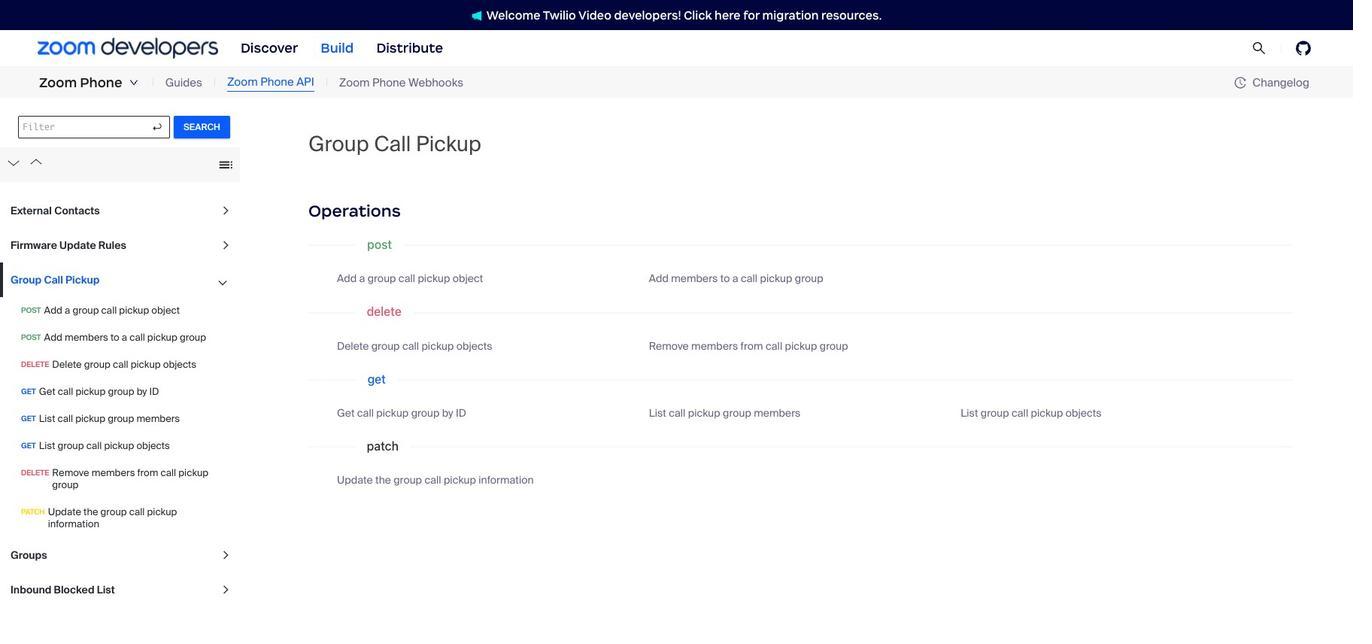 Task type: locate. For each thing, give the bounding box(es) containing it.
phone left api
[[261, 75, 294, 90]]

2 phone from the left
[[261, 75, 294, 90]]

history image
[[1235, 77, 1247, 89]]

phone for zoom phone
[[80, 75, 122, 91]]

zoom for zoom phone webhooks
[[339, 75, 370, 90]]

guides
[[165, 75, 202, 90]]

2 horizontal spatial phone
[[373, 75, 406, 90]]

click
[[684, 8, 712, 22]]

0 horizontal spatial zoom
[[39, 75, 77, 91]]

developers!
[[614, 8, 682, 22]]

zoom for zoom phone api
[[227, 75, 258, 90]]

3 zoom from the left
[[339, 75, 370, 90]]

notification image
[[472, 10, 482, 21]]

1 phone from the left
[[80, 75, 122, 91]]

1 horizontal spatial zoom
[[227, 75, 258, 90]]

1 zoom from the left
[[39, 75, 77, 91]]

0 horizontal spatial phone
[[80, 75, 122, 91]]

history image
[[1235, 77, 1253, 89]]

video
[[579, 8, 612, 22]]

phone for zoom phone webhooks
[[373, 75, 406, 90]]

phone left down image
[[80, 75, 122, 91]]

for
[[744, 8, 760, 22]]

phone
[[80, 75, 122, 91], [261, 75, 294, 90], [373, 75, 406, 90]]

1 horizontal spatial phone
[[261, 75, 294, 90]]

changelog
[[1253, 75, 1310, 90]]

zoom
[[39, 75, 77, 91], [227, 75, 258, 90], [339, 75, 370, 90]]

zoom phone
[[39, 75, 122, 91]]

3 phone from the left
[[373, 75, 406, 90]]

2 zoom from the left
[[227, 75, 258, 90]]

github image
[[1297, 41, 1312, 56]]

changelog link
[[1235, 75, 1310, 90]]

guides link
[[165, 74, 202, 91]]

phone left webhooks
[[373, 75, 406, 90]]

2 horizontal spatial zoom
[[339, 75, 370, 90]]

webhooks
[[409, 75, 464, 90]]

resources.
[[822, 8, 882, 22]]



Task type: describe. For each thing, give the bounding box(es) containing it.
zoom developer logo image
[[38, 38, 218, 58]]

zoom phone webhooks link
[[339, 74, 464, 91]]

down image
[[129, 78, 138, 87]]

welcome twilio video developers! click here for migration resources. link
[[457, 7, 897, 23]]

api
[[297, 75, 314, 90]]

phone for zoom phone api
[[261, 75, 294, 90]]

zoom phone webhooks
[[339, 75, 464, 90]]

zoom phone api link
[[227, 74, 314, 92]]

zoom for zoom phone
[[39, 75, 77, 91]]

search image
[[1253, 41, 1267, 55]]

welcome
[[487, 8, 541, 22]]

twilio
[[543, 8, 576, 22]]

github image
[[1297, 41, 1312, 56]]

migration
[[763, 8, 819, 22]]

notification image
[[472, 10, 487, 21]]

zoom phone api
[[227, 75, 314, 90]]

here
[[715, 8, 741, 22]]

welcome twilio video developers! click here for migration resources.
[[487, 8, 882, 22]]

search image
[[1253, 41, 1267, 55]]



Task type: vqa. For each thing, say whether or not it's contained in the screenshot.
Phone associated with Zoom Phone
yes



